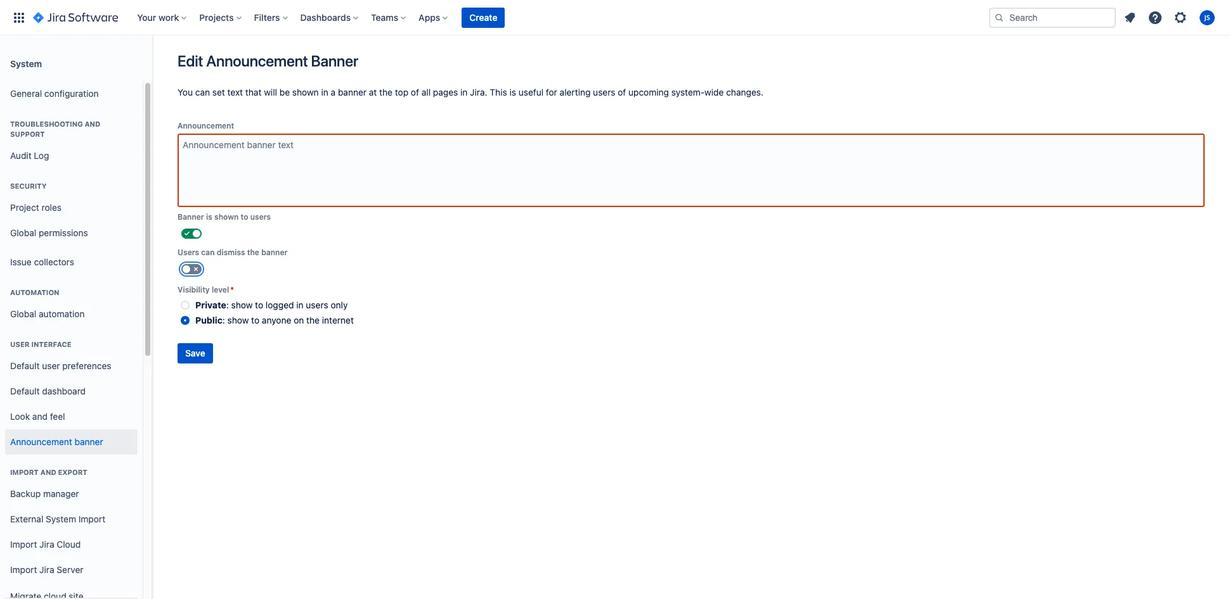 Task type: describe. For each thing, give the bounding box(es) containing it.
upcoming
[[629, 87, 669, 98]]

0 horizontal spatial users
[[250, 212, 271, 222]]

pages
[[433, 87, 458, 98]]

useful
[[519, 87, 544, 98]]

import jira server
[[10, 565, 83, 576]]

to for logged
[[255, 300, 263, 311]]

manager
[[43, 489, 79, 500]]

your work
[[137, 12, 179, 23]]

default for default user preferences
[[10, 361, 40, 371]]

audit log link
[[5, 143, 138, 169]]

0 vertical spatial system
[[10, 58, 42, 69]]

filters button
[[250, 7, 293, 28]]

text
[[227, 87, 243, 98]]

1 vertical spatial banner
[[178, 212, 204, 222]]

save
[[185, 348, 205, 359]]

1 horizontal spatial shown
[[292, 87, 319, 98]]

1 horizontal spatial banner
[[311, 52, 358, 70]]

issue
[[10, 257, 32, 267]]

import jira cloud link
[[5, 533, 138, 558]]

settings image
[[1173, 10, 1189, 25]]

general configuration link
[[5, 81, 138, 107]]

import and export group
[[5, 455, 138, 600]]

security group
[[5, 169, 138, 250]]

notifications image
[[1123, 10, 1138, 25]]

projects button
[[195, 7, 246, 28]]

1 horizontal spatial in
[[321, 87, 328, 98]]

user
[[42, 361, 60, 371]]

external system import link
[[5, 507, 138, 533]]

none radio inside option group
[[181, 301, 190, 310]]

configuration
[[44, 88, 99, 99]]

changes.
[[726, 87, 764, 98]]

audit log
[[10, 150, 49, 161]]

2 of from the left
[[618, 87, 626, 98]]

will
[[264, 87, 277, 98]]

primary element
[[8, 0, 989, 35]]

set
[[212, 87, 225, 98]]

backup manager link
[[5, 482, 138, 507]]

announcement banner link
[[5, 430, 138, 455]]

banner inside user interface "group"
[[75, 437, 103, 448]]

work
[[159, 12, 179, 23]]

look
[[10, 411, 30, 422]]

apps
[[419, 12, 440, 23]]

private
[[195, 300, 226, 311]]

help image
[[1148, 10, 1163, 25]]

sidebar navigation image
[[138, 51, 166, 76]]

public
[[195, 315, 222, 326]]

project roles
[[10, 202, 62, 213]]

default user preferences
[[10, 361, 111, 371]]

your
[[137, 12, 156, 23]]

Announcement text field
[[178, 134, 1205, 207]]

a
[[331, 87, 336, 98]]

teams
[[371, 12, 398, 23]]

alerting
[[560, 87, 591, 98]]

import for import and export
[[10, 469, 39, 477]]

none radio inside option group
[[181, 316, 190, 325]]

import jira cloud
[[10, 539, 81, 550]]

projects
[[199, 12, 234, 23]]

global for global permissions
[[10, 227, 36, 238]]

users can dismiss the banner
[[178, 248, 288, 257]]

search image
[[994, 12, 1005, 23]]

only
[[331, 300, 348, 311]]

global permissions link
[[5, 221, 138, 246]]

project
[[10, 202, 39, 213]]

private : show to logged in users only
[[195, 300, 348, 311]]

backup manager
[[10, 489, 79, 500]]

filters
[[254, 12, 280, 23]]

automation group
[[5, 275, 138, 331]]

project roles link
[[5, 195, 138, 221]]

general
[[10, 88, 42, 99]]

to for anyone
[[251, 315, 259, 326]]

can for set
[[195, 87, 210, 98]]

security
[[10, 182, 47, 190]]

global automation link
[[5, 302, 138, 327]]

edit
[[178, 52, 203, 70]]

look and feel
[[10, 411, 65, 422]]

log
[[34, 150, 49, 161]]

users inside option group
[[306, 300, 328, 311]]

global automation
[[10, 309, 85, 319]]

your profile and settings image
[[1200, 10, 1215, 25]]

import and export
[[10, 469, 87, 477]]

system-
[[672, 87, 705, 98]]

feel
[[50, 411, 65, 422]]

*
[[230, 285, 234, 295]]

collectors
[[34, 257, 74, 267]]

the inside option group
[[306, 315, 320, 326]]

default for default dashboard
[[10, 386, 40, 397]]

general configuration
[[10, 88, 99, 99]]

internet
[[322, 315, 354, 326]]



Task type: vqa. For each thing, say whether or not it's contained in the screenshot.
as
no



Task type: locate. For each thing, give the bounding box(es) containing it.
None radio
[[181, 316, 190, 325]]

0 horizontal spatial banner
[[178, 212, 204, 222]]

show
[[231, 300, 253, 311], [227, 315, 249, 326]]

0 horizontal spatial shown
[[214, 212, 239, 222]]

on
[[294, 315, 304, 326]]

2 vertical spatial and
[[40, 469, 56, 477]]

import for import jira cloud
[[10, 539, 37, 550]]

0 vertical spatial jira
[[39, 539, 54, 550]]

all
[[422, 87, 431, 98]]

1 vertical spatial show
[[227, 315, 249, 326]]

default up the look
[[10, 386, 40, 397]]

1 vertical spatial global
[[10, 309, 36, 319]]

2 horizontal spatial the
[[379, 87, 393, 98]]

in left the jira.
[[460, 87, 468, 98]]

look and feel link
[[5, 405, 138, 430]]

save button
[[178, 344, 213, 364]]

: down level
[[226, 300, 229, 311]]

0 horizontal spatial :
[[222, 315, 225, 326]]

import down external
[[10, 539, 37, 550]]

external
[[10, 514, 43, 525]]

to
[[241, 212, 248, 222], [255, 300, 263, 311], [251, 315, 259, 326]]

the right the on
[[306, 315, 320, 326]]

top
[[395, 87, 409, 98]]

visibility level *
[[178, 285, 234, 295]]

2 vertical spatial users
[[306, 300, 328, 311]]

users
[[178, 248, 199, 257]]

0 horizontal spatial system
[[10, 58, 42, 69]]

2 jira from the top
[[39, 565, 54, 576]]

1 horizontal spatial :
[[226, 300, 229, 311]]

issue collectors
[[10, 257, 74, 267]]

announcement up that
[[206, 52, 308, 70]]

in inside option group
[[296, 300, 304, 311]]

0 vertical spatial is
[[510, 87, 516, 98]]

issue collectors link
[[5, 250, 138, 275]]

of left the upcoming
[[618, 87, 626, 98]]

this
[[490, 87, 507, 98]]

and inside group
[[40, 469, 56, 477]]

dismiss
[[217, 248, 245, 257]]

banner up users
[[178, 212, 204, 222]]

support
[[10, 130, 45, 138]]

jira left server
[[39, 565, 54, 576]]

0 horizontal spatial of
[[411, 87, 419, 98]]

banner is shown to users
[[178, 212, 271, 222]]

0 horizontal spatial in
[[296, 300, 304, 311]]

roles
[[42, 202, 62, 213]]

0 vertical spatial announcement
[[206, 52, 308, 70]]

1 vertical spatial jira
[[39, 565, 54, 576]]

default dashboard link
[[5, 379, 138, 405]]

0 vertical spatial :
[[226, 300, 229, 311]]

announcement down look and feel
[[10, 437, 72, 448]]

jira for cloud
[[39, 539, 54, 550]]

1 horizontal spatial users
[[306, 300, 328, 311]]

import down backup manager link
[[78, 514, 105, 525]]

2 vertical spatial to
[[251, 315, 259, 326]]

import up "backup"
[[10, 469, 39, 477]]

None radio
[[181, 301, 190, 310]]

0 horizontal spatial the
[[247, 248, 259, 257]]

the right the dismiss
[[247, 248, 259, 257]]

1 vertical spatial to
[[255, 300, 263, 311]]

2 vertical spatial banner
[[75, 437, 103, 448]]

troubleshooting and support
[[10, 120, 100, 138]]

0 vertical spatial banner
[[338, 87, 367, 98]]

system down manager
[[46, 514, 76, 525]]

at
[[369, 87, 377, 98]]

audit
[[10, 150, 31, 161]]

jira software image
[[33, 10, 118, 25], [33, 10, 118, 25]]

0 vertical spatial and
[[85, 120, 100, 128]]

2 horizontal spatial in
[[460, 87, 468, 98]]

0 vertical spatial default
[[10, 361, 40, 371]]

1 of from the left
[[411, 87, 419, 98]]

announcement inside user interface "group"
[[10, 437, 72, 448]]

anyone
[[262, 315, 291, 326]]

you
[[178, 87, 193, 98]]

teams button
[[367, 7, 411, 28]]

you can set text that will be shown in a banner at the top of all pages in jira. this is useful for alerting users of upcoming system-wide changes.
[[178, 87, 764, 98]]

0 vertical spatial banner
[[311, 52, 358, 70]]

banner containing your work
[[0, 0, 1230, 36]]

banner up a
[[311, 52, 358, 70]]

default user preferences link
[[5, 354, 138, 379]]

that
[[245, 87, 262, 98]]

for
[[546, 87, 557, 98]]

1 vertical spatial default
[[10, 386, 40, 397]]

default
[[10, 361, 40, 371], [10, 386, 40, 397]]

system up general
[[10, 58, 42, 69]]

and inside 'troubleshooting and support'
[[85, 120, 100, 128]]

global inside the automation group
[[10, 309, 36, 319]]

shown
[[292, 87, 319, 98], [214, 212, 239, 222]]

announcement for announcement banner
[[10, 437, 72, 448]]

troubleshooting
[[10, 120, 83, 128]]

:
[[226, 300, 229, 311], [222, 315, 225, 326]]

: for public
[[222, 315, 225, 326]]

users up users can dismiss the banner on the top
[[250, 212, 271, 222]]

1 vertical spatial announcement
[[178, 121, 234, 131]]

0 vertical spatial shown
[[292, 87, 319, 98]]

can for dismiss
[[201, 248, 215, 257]]

and for import
[[40, 469, 56, 477]]

option group
[[178, 298, 1205, 329]]

of
[[411, 87, 419, 98], [618, 87, 626, 98]]

to left logged
[[255, 300, 263, 311]]

global for global automation
[[10, 309, 36, 319]]

can
[[195, 87, 210, 98], [201, 248, 215, 257]]

1 vertical spatial banner
[[261, 248, 288, 257]]

1 default from the top
[[10, 361, 40, 371]]

import jira server link
[[5, 558, 138, 583]]

0 horizontal spatial is
[[206, 212, 212, 222]]

1 vertical spatial :
[[222, 315, 225, 326]]

and down general configuration link
[[85, 120, 100, 128]]

1 horizontal spatial is
[[510, 87, 516, 98]]

global down project
[[10, 227, 36, 238]]

and for troubleshooting
[[85, 120, 100, 128]]

export
[[58, 469, 87, 477]]

shown up the dismiss
[[214, 212, 239, 222]]

be
[[280, 87, 290, 98]]

jira
[[39, 539, 54, 550], [39, 565, 54, 576]]

and left 'feel'
[[32, 411, 48, 422]]

create
[[470, 12, 498, 23]]

user interface group
[[5, 327, 138, 459]]

1 vertical spatial and
[[32, 411, 48, 422]]

appswitcher icon image
[[11, 10, 27, 25]]

apps button
[[415, 7, 453, 28]]

2 vertical spatial the
[[306, 315, 320, 326]]

show down *
[[231, 300, 253, 311]]

troubleshooting and support group
[[5, 107, 138, 173]]

dashboard
[[42, 386, 86, 397]]

1 vertical spatial can
[[201, 248, 215, 257]]

2 horizontal spatial users
[[593, 87, 615, 98]]

1 vertical spatial users
[[250, 212, 271, 222]]

the right at
[[379, 87, 393, 98]]

show for private
[[231, 300, 253, 311]]

to for users
[[241, 212, 248, 222]]

show right public
[[227, 315, 249, 326]]

is
[[510, 87, 516, 98], [206, 212, 212, 222]]

user interface
[[10, 341, 71, 349]]

is up users can dismiss the banner on the top
[[206, 212, 212, 222]]

option group containing private
[[178, 298, 1205, 329]]

announcement down set
[[178, 121, 234, 131]]

dashboards
[[300, 12, 351, 23]]

interface
[[31, 341, 71, 349]]

1 vertical spatial system
[[46, 514, 76, 525]]

default down user
[[10, 361, 40, 371]]

import down import jira cloud
[[10, 565, 37, 576]]

dashboards button
[[297, 7, 364, 28]]

wide
[[705, 87, 724, 98]]

2 default from the top
[[10, 386, 40, 397]]

backup
[[10, 489, 41, 500]]

global inside security group
[[10, 227, 36, 238]]

jira.
[[470, 87, 487, 98]]

1 vertical spatial shown
[[214, 212, 239, 222]]

banner
[[0, 0, 1230, 36]]

shown right be
[[292, 87, 319, 98]]

user
[[10, 341, 30, 349]]

default dashboard
[[10, 386, 86, 397]]

level
[[212, 285, 229, 295]]

0 vertical spatial users
[[593, 87, 615, 98]]

system inside external system import link
[[46, 514, 76, 525]]

1 jira from the top
[[39, 539, 54, 550]]

is right this
[[510, 87, 516, 98]]

1 horizontal spatial of
[[618, 87, 626, 98]]

users right alerting
[[593, 87, 615, 98]]

: down 'private'
[[222, 315, 225, 326]]

and for look
[[32, 411, 48, 422]]

and up backup manager
[[40, 469, 56, 477]]

global down "automation"
[[10, 309, 36, 319]]

banner right a
[[338, 87, 367, 98]]

public : show to anyone on the internet
[[195, 315, 354, 326]]

and
[[85, 120, 100, 128], [32, 411, 48, 422], [40, 469, 56, 477]]

show for public
[[227, 315, 249, 326]]

in
[[321, 87, 328, 98], [460, 87, 468, 98], [296, 300, 304, 311]]

can left set
[[195, 87, 210, 98]]

1 vertical spatial the
[[247, 248, 259, 257]]

in up the on
[[296, 300, 304, 311]]

server
[[57, 565, 83, 576]]

import for import jira server
[[10, 565, 37, 576]]

edit announcement banner
[[178, 52, 358, 70]]

1 horizontal spatial banner
[[261, 248, 288, 257]]

banner
[[338, 87, 367, 98], [261, 248, 288, 257], [75, 437, 103, 448]]

can right users
[[201, 248, 215, 257]]

in left a
[[321, 87, 328, 98]]

automation
[[39, 309, 85, 319]]

and inside user interface "group"
[[32, 411, 48, 422]]

users left "only"
[[306, 300, 328, 311]]

0 vertical spatial show
[[231, 300, 253, 311]]

0 horizontal spatial banner
[[75, 437, 103, 448]]

0 vertical spatial global
[[10, 227, 36, 238]]

global permissions
[[10, 227, 88, 238]]

jira left cloud
[[39, 539, 54, 550]]

1 global from the top
[[10, 227, 36, 238]]

0 vertical spatial the
[[379, 87, 393, 98]]

1 horizontal spatial system
[[46, 514, 76, 525]]

: for private
[[226, 300, 229, 311]]

0 vertical spatial to
[[241, 212, 248, 222]]

your work button
[[133, 7, 192, 28]]

banner down look and feel link at left bottom
[[75, 437, 103, 448]]

logged
[[266, 300, 294, 311]]

preferences
[[62, 361, 111, 371]]

banner
[[311, 52, 358, 70], [178, 212, 204, 222]]

the
[[379, 87, 393, 98], [247, 248, 259, 257], [306, 315, 320, 326]]

to up users can dismiss the banner on the top
[[241, 212, 248, 222]]

users
[[593, 87, 615, 98], [250, 212, 271, 222], [306, 300, 328, 311]]

create button
[[462, 7, 505, 28]]

1 horizontal spatial the
[[306, 315, 320, 326]]

to left anyone
[[251, 315, 259, 326]]

visibility
[[178, 285, 210, 295]]

default inside "link"
[[10, 386, 40, 397]]

2 global from the top
[[10, 309, 36, 319]]

announcement for announcement
[[178, 121, 234, 131]]

banner right the dismiss
[[261, 248, 288, 257]]

external system import
[[10, 514, 105, 525]]

1 vertical spatial is
[[206, 212, 212, 222]]

2 vertical spatial announcement
[[10, 437, 72, 448]]

jira for server
[[39, 565, 54, 576]]

2 horizontal spatial banner
[[338, 87, 367, 98]]

0 vertical spatial can
[[195, 87, 210, 98]]

announcement banner
[[10, 437, 103, 448]]

Search field
[[989, 7, 1116, 28]]

of left all
[[411, 87, 419, 98]]

permissions
[[39, 227, 88, 238]]



